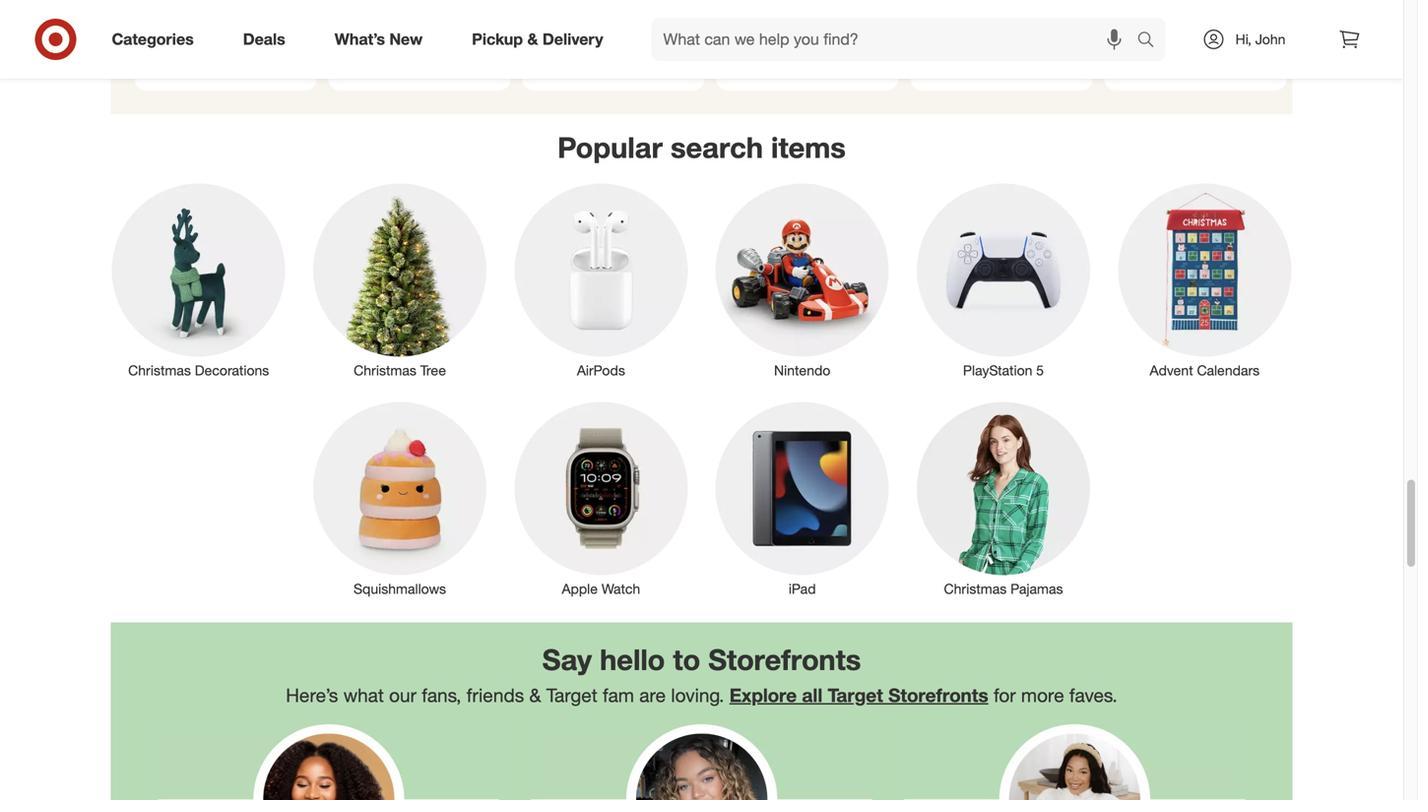 Task type: vqa. For each thing, say whether or not it's contained in the screenshot.
the leftmost ADD
yes



Task type: describe. For each thing, give the bounding box(es) containing it.
ipad link
[[702, 399, 903, 599]]

advent calendars link
[[1104, 180, 1306, 381]]

nintendo
[[774, 362, 831, 379]]

3 add from the left
[[1164, 56, 1186, 71]]

christmas decorations
[[128, 362, 269, 379]]

2 add from the left
[[970, 56, 992, 71]]

explore all target storefronts link
[[730, 684, 989, 707]]

apple
[[562, 581, 598, 598]]

0 vertical spatial &
[[527, 30, 538, 49]]

advent
[[1150, 362, 1193, 379]]

what's
[[335, 30, 385, 49]]

calendars
[[1197, 362, 1260, 379]]

say hello to storefronts here's what our fans, friends & target fam are loving. explore all target storefronts for more faves.
[[286, 643, 1118, 707]]

1 add to cart button from the left
[[728, 47, 887, 79]]

2 cart from the left
[[1010, 56, 1033, 71]]

explore
[[730, 684, 797, 707]]

pickup & delivery
[[472, 30, 603, 49]]

1 horizontal spatial search
[[1128, 32, 1176, 51]]

faves.
[[1070, 684, 1118, 707]]

deals link
[[226, 18, 310, 61]]

decorations
[[195, 362, 269, 379]]

2 add to cart button from the left
[[922, 47, 1081, 79]]

friends
[[467, 684, 524, 707]]

watch
[[602, 581, 640, 598]]

categories link
[[95, 18, 218, 61]]

1 target from the left
[[546, 684, 598, 707]]

ipad
[[789, 581, 816, 598]]

squishmallows link
[[299, 399, 501, 599]]

apple watch
[[562, 581, 640, 598]]

christmas decorations link
[[98, 180, 299, 381]]

christmas tree link
[[299, 180, 501, 381]]

fam
[[603, 684, 634, 707]]

christmas tree
[[354, 362, 446, 379]]

pickup
[[472, 30, 523, 49]]

2 target from the left
[[828, 684, 883, 707]]

what
[[343, 684, 384, 707]]

delivery
[[543, 30, 603, 49]]

advent calendars
[[1150, 362, 1260, 379]]

0 vertical spatial storefronts
[[708, 643, 861, 678]]

categories
[[112, 30, 194, 49]]

2 add to cart from the left
[[970, 56, 1033, 71]]

3 cart from the left
[[1204, 56, 1227, 71]]

to inside the say hello to storefronts here's what our fans, friends & target fam are loving. explore all target storefronts for more faves.
[[673, 643, 701, 678]]

1 add from the left
[[776, 56, 798, 71]]

new
[[389, 30, 423, 49]]

fans,
[[422, 684, 461, 707]]

here's
[[286, 684, 338, 707]]

search button
[[1128, 18, 1176, 65]]

items
[[771, 130, 846, 165]]

christmas pajamas
[[944, 581, 1063, 598]]

hi,
[[1236, 31, 1252, 48]]

what's new link
[[318, 18, 447, 61]]

1 add to cart from the left
[[776, 56, 839, 71]]

what's new
[[335, 30, 423, 49]]



Task type: locate. For each thing, give the bounding box(es) containing it.
christmas for christmas decorations
[[128, 362, 191, 379]]

add to cart
[[776, 56, 839, 71], [970, 56, 1033, 71], [1164, 56, 1227, 71]]

search left the items
[[671, 130, 763, 165]]

playstation 5 link
[[903, 180, 1104, 381]]

0 horizontal spatial target
[[546, 684, 598, 707]]

2 horizontal spatial add to cart
[[1164, 56, 1227, 71]]

1 horizontal spatial cart
[[1010, 56, 1033, 71]]

What can we help you find? suggestions appear below search field
[[652, 18, 1142, 61]]

christmas left pajamas
[[944, 581, 1007, 598]]

2 horizontal spatial christmas
[[944, 581, 1007, 598]]

christmas left tree
[[354, 362, 417, 379]]

1 vertical spatial &
[[529, 684, 541, 707]]

airpods
[[577, 362, 625, 379]]

0 horizontal spatial storefronts
[[708, 643, 861, 678]]

2 horizontal spatial add to cart button
[[1116, 47, 1275, 79]]

& inside the say hello to storefronts here's what our fans, friends & target fam are loving. explore all target storefronts for more faves.
[[529, 684, 541, 707]]

loving.
[[671, 684, 724, 707]]

1 cart from the left
[[816, 56, 839, 71]]

airpods link
[[501, 180, 702, 381]]

&
[[527, 30, 538, 49], [529, 684, 541, 707]]

cart
[[816, 56, 839, 71], [1010, 56, 1033, 71], [1204, 56, 1227, 71]]

to
[[802, 56, 813, 71], [996, 56, 1007, 71], [1190, 56, 1201, 71], [673, 643, 701, 678]]

1 vertical spatial search
[[671, 130, 763, 165]]

3 add to cart button from the left
[[1116, 47, 1275, 79]]

1 horizontal spatial add
[[970, 56, 992, 71]]

2 horizontal spatial add
[[1164, 56, 1186, 71]]

for
[[994, 684, 1016, 707]]

carousel region
[[111, 0, 1293, 114]]

0 horizontal spatial add to cart button
[[728, 47, 887, 79]]

0 horizontal spatial christmas
[[128, 362, 191, 379]]

christmas pajamas link
[[903, 399, 1104, 599]]

christmas left decorations
[[128, 362, 191, 379]]

1 horizontal spatial add to cart button
[[922, 47, 1081, 79]]

1 horizontal spatial christmas
[[354, 362, 417, 379]]

playstation 5
[[963, 362, 1044, 379]]

0 horizontal spatial add
[[776, 56, 798, 71]]

christmas for christmas pajamas
[[944, 581, 1007, 598]]

2 horizontal spatial cart
[[1204, 56, 1227, 71]]

& right friends
[[529, 684, 541, 707]]

target right all
[[828, 684, 883, 707]]

0 horizontal spatial search
[[671, 130, 763, 165]]

say
[[542, 643, 592, 678]]

are
[[640, 684, 666, 707]]

1 horizontal spatial add to cart
[[970, 56, 1033, 71]]

hi, john
[[1236, 31, 1286, 48]]

our
[[389, 684, 417, 707]]

1 horizontal spatial storefronts
[[889, 684, 989, 707]]

add
[[776, 56, 798, 71], [970, 56, 992, 71], [1164, 56, 1186, 71]]

& right pickup
[[527, 30, 538, 49]]

0 vertical spatial search
[[1128, 32, 1176, 51]]

search
[[1128, 32, 1176, 51], [671, 130, 763, 165]]

tree
[[420, 362, 446, 379]]

hello
[[600, 643, 665, 678]]

add to cart button
[[728, 47, 887, 79], [922, 47, 1081, 79], [1116, 47, 1275, 79]]

christmas
[[128, 362, 191, 379], [354, 362, 417, 379], [944, 581, 1007, 598]]

christmas for christmas tree
[[354, 362, 417, 379]]

pajamas
[[1011, 581, 1063, 598]]

search left hi, on the right top of page
[[1128, 32, 1176, 51]]

john
[[1256, 31, 1286, 48]]

3 add to cart from the left
[[1164, 56, 1227, 71]]

squishmallows
[[354, 581, 446, 598]]

nintendo link
[[702, 180, 903, 381]]

5
[[1036, 362, 1044, 379]]

0 horizontal spatial cart
[[816, 56, 839, 71]]

0 horizontal spatial add to cart
[[776, 56, 839, 71]]

1 horizontal spatial target
[[828, 684, 883, 707]]

pickup & delivery link
[[455, 18, 628, 61]]

more
[[1021, 684, 1064, 707]]

popular
[[558, 130, 663, 165]]

all
[[802, 684, 823, 707]]

storefronts up explore
[[708, 643, 861, 678]]

storefronts left for on the right of the page
[[889, 684, 989, 707]]

1 vertical spatial storefronts
[[889, 684, 989, 707]]

target
[[546, 684, 598, 707], [828, 684, 883, 707]]

apple watch link
[[501, 399, 702, 599]]

popular search items
[[558, 130, 846, 165]]

target down say at the bottom of the page
[[546, 684, 598, 707]]

playstation
[[963, 362, 1033, 379]]

storefronts
[[708, 643, 861, 678], [889, 684, 989, 707]]

deals
[[243, 30, 285, 49]]



